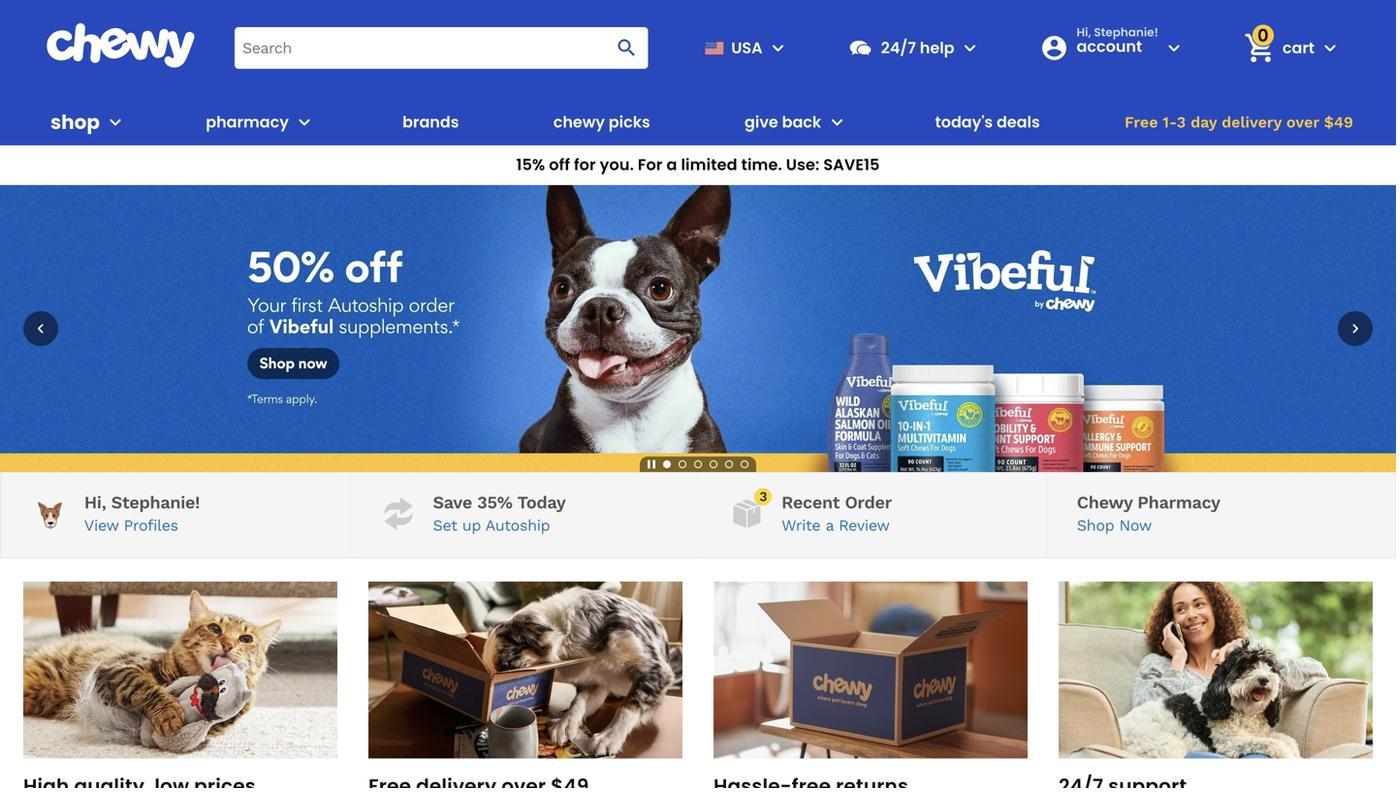 Task type: vqa. For each thing, say whether or not it's contained in the screenshot.
account's hi,
yes



Task type: describe. For each thing, give the bounding box(es) containing it.
pharmacy
[[1138, 493, 1221, 513]]

15%
[[516, 154, 545, 176]]

35%
[[477, 493, 513, 513]]

submit search image
[[615, 36, 639, 59]]

3 inside button
[[1177, 113, 1186, 131]]

chewy picks
[[554, 111, 651, 133]]

help menu image
[[959, 36, 982, 59]]

pharmacy menu image
[[293, 111, 316, 134]]

24/7 help link
[[841, 24, 955, 71]]

over
[[1287, 113, 1320, 131]]

0
[[1258, 23, 1269, 48]]

help
[[920, 37, 955, 58]]

use:
[[786, 154, 820, 176]]

today
[[517, 493, 566, 513]]

cart
[[1283, 37, 1315, 58]]

Product search field
[[235, 27, 648, 69]]

save15​
[[824, 154, 880, 176]]

deals
[[997, 111, 1040, 133]]

1-
[[1163, 113, 1177, 131]]

hi, stephanie! account
[[1077, 24, 1159, 57]]

today's deals
[[935, 111, 1040, 133]]

stephanie! for view profiles
[[111, 493, 200, 513]]

give back link
[[737, 99, 822, 145]]

1 vertical spatial 3
[[760, 489, 767, 505]]

24/7
[[881, 37, 916, 58]]

hi, for account
[[1077, 24, 1092, 40]]

brands
[[403, 111, 459, 133]]

chewy for chewy picks
[[554, 111, 605, 133]]

free 1-3 day delivery over $49
[[1125, 113, 1354, 131]]

$49
[[1325, 113, 1354, 131]]

order
[[845, 493, 892, 513]]

shop
[[50, 109, 100, 136]]

chewy pharmacy shop now
[[1077, 493, 1221, 535]]

delivery
[[1222, 113, 1282, 131]]

/ image for hi,
[[31, 495, 69, 533]]

24/7 help
[[881, 37, 955, 58]]

choose slide to display. group
[[660, 457, 753, 472]]

give back menu image
[[826, 111, 849, 134]]

a inside recent order write a review
[[826, 517, 834, 535]]



Task type: locate. For each thing, give the bounding box(es) containing it.
stephanie! inside hi, stephanie! account
[[1094, 24, 1159, 40]]

today's
[[935, 111, 993, 133]]

chewy home image
[[46, 23, 196, 68]]

chewy up shop
[[1077, 493, 1133, 513]]

autoship
[[485, 517, 550, 535]]

15% off for you. for a limited time. use: save15​ button
[[0, 145, 1397, 185]]

menu image inside usa dropdown button
[[767, 36, 790, 59]]

stephanie! up profiles
[[111, 493, 200, 513]]

chewy for chewy pharmacy shop now
[[1077, 493, 1133, 513]]

hi,
[[1077, 24, 1092, 40], [84, 493, 106, 513]]

now
[[1120, 517, 1152, 535]]

account menu image
[[1163, 36, 1186, 59]]

/ image left set
[[380, 495, 418, 533]]

3 left day
[[1177, 113, 1186, 131]]

menu image right usa
[[767, 36, 790, 59]]

off
[[549, 154, 570, 176]]

1 vertical spatial hi,
[[84, 493, 106, 513]]

/ image left view
[[31, 495, 69, 533]]

0 horizontal spatial / image
[[31, 495, 69, 533]]

chewy
[[554, 111, 605, 133], [1077, 493, 1133, 513]]

cart menu image
[[1319, 36, 1342, 59]]

profiles
[[124, 517, 178, 535]]

/ image for save
[[380, 495, 418, 533]]

0 vertical spatial chewy
[[554, 111, 605, 133]]

1 horizontal spatial hi,
[[1077, 24, 1092, 40]]

0 horizontal spatial menu image
[[104, 111, 127, 134]]

review
[[839, 517, 890, 535]]

give back
[[745, 111, 822, 133]]

today's deals link
[[928, 99, 1048, 145]]

menu image inside the shop popup button
[[104, 111, 127, 134]]

chewy inside chewy pharmacy shop now
[[1077, 493, 1133, 513]]

a right for
[[667, 154, 677, 176]]

1 horizontal spatial a
[[826, 517, 834, 535]]

hi, left account menu icon
[[1077, 24, 1092, 40]]

picks
[[609, 111, 651, 133]]

stephanie!
[[1094, 24, 1159, 40], [111, 493, 200, 513]]

write
[[782, 517, 821, 535]]

pharmacy link
[[198, 99, 289, 145]]

hi, inside hi, stephanie! view profiles
[[84, 493, 106, 513]]

account
[[1077, 35, 1143, 57]]

1 vertical spatial stephanie!
[[111, 493, 200, 513]]

0 horizontal spatial 3
[[760, 489, 767, 505]]

free 1-3 day delivery over $49 button
[[1119, 99, 1360, 145]]

pharmacy
[[206, 111, 289, 133]]

brands link
[[395, 99, 467, 145]]

up
[[462, 517, 481, 535]]

free
[[1125, 113, 1158, 131]]

usa button
[[697, 24, 790, 71]]

shop button
[[50, 99, 127, 145]]

1 / image from the left
[[31, 495, 69, 533]]

give
[[745, 111, 779, 133]]

0 horizontal spatial hi,
[[84, 493, 106, 513]]

chewy inside site banner
[[554, 111, 605, 133]]

a inside popup button
[[667, 154, 677, 176]]

save 35% today set up autoship
[[433, 493, 566, 535]]

0 horizontal spatial stephanie!
[[111, 493, 200, 513]]

Search text field
[[235, 27, 648, 69]]

set
[[433, 517, 457, 535]]

1 horizontal spatial menu image
[[767, 36, 790, 59]]

0 vertical spatial 3
[[1177, 113, 1186, 131]]

recent
[[782, 493, 840, 513]]

limited
[[681, 154, 738, 176]]

time.
[[742, 154, 783, 176]]

stephanie! for account
[[1094, 24, 1159, 40]]

hi, up view
[[84, 493, 106, 513]]

0 vertical spatial a
[[667, 154, 677, 176]]

site banner
[[0, 0, 1397, 185]]

menu image right 'shop'
[[104, 111, 127, 134]]

recent order write a review
[[782, 493, 892, 535]]

usa
[[732, 37, 763, 58]]

day
[[1191, 113, 1217, 131]]

15% off for you. for a limited time. use: save15​
[[516, 154, 880, 176]]

stephanie! inside hi, stephanie! view profiles
[[111, 493, 200, 513]]

0 horizontal spatial a
[[667, 154, 677, 176]]

menu image
[[767, 36, 790, 59], [104, 111, 127, 134]]

3 left the recent
[[760, 489, 767, 505]]

0 vertical spatial stephanie!
[[1094, 24, 1159, 40]]

2 / image from the left
[[380, 495, 418, 533]]

/ image
[[31, 495, 69, 533], [380, 495, 418, 533]]

50% off your first autoship order of vibeful supplements. shop now. image
[[0, 185, 1397, 472]]

hi, for view profiles
[[84, 493, 106, 513]]

shop
[[1077, 517, 1115, 535]]

1 vertical spatial menu image
[[104, 111, 127, 134]]

chewy up for
[[554, 111, 605, 133]]

chewy support image
[[848, 35, 873, 60]]

menu image for usa dropdown button
[[767, 36, 790, 59]]

1 horizontal spatial / image
[[380, 495, 418, 533]]

1 horizontal spatial 3
[[1177, 113, 1186, 131]]

items image
[[1243, 31, 1277, 65]]

hi, inside hi, stephanie! account
[[1077, 24, 1092, 40]]

hi, stephanie! view profiles
[[84, 493, 200, 535]]

chewy picks link
[[546, 99, 658, 145]]

0 vertical spatial hi,
[[1077, 24, 1092, 40]]

view
[[84, 517, 119, 535]]

for
[[638, 154, 663, 176]]

you.
[[600, 154, 634, 176]]

a right write
[[826, 517, 834, 535]]

1 horizontal spatial chewy
[[1077, 493, 1133, 513]]

/ image
[[729, 495, 766, 533]]

for
[[574, 154, 596, 176]]

0 vertical spatial menu image
[[767, 36, 790, 59]]

stephanie! left account menu icon
[[1094, 24, 1159, 40]]

stop automatic slide show image
[[644, 457, 660, 472]]

1 horizontal spatial stephanie!
[[1094, 24, 1159, 40]]

0 horizontal spatial chewy
[[554, 111, 605, 133]]

a
[[667, 154, 677, 176], [826, 517, 834, 535]]

1 vertical spatial a
[[826, 517, 834, 535]]

save
[[433, 493, 472, 513]]

menu image for the shop popup button
[[104, 111, 127, 134]]

3
[[1177, 113, 1186, 131], [760, 489, 767, 505]]

1 vertical spatial chewy
[[1077, 493, 1133, 513]]

back
[[782, 111, 822, 133]]



